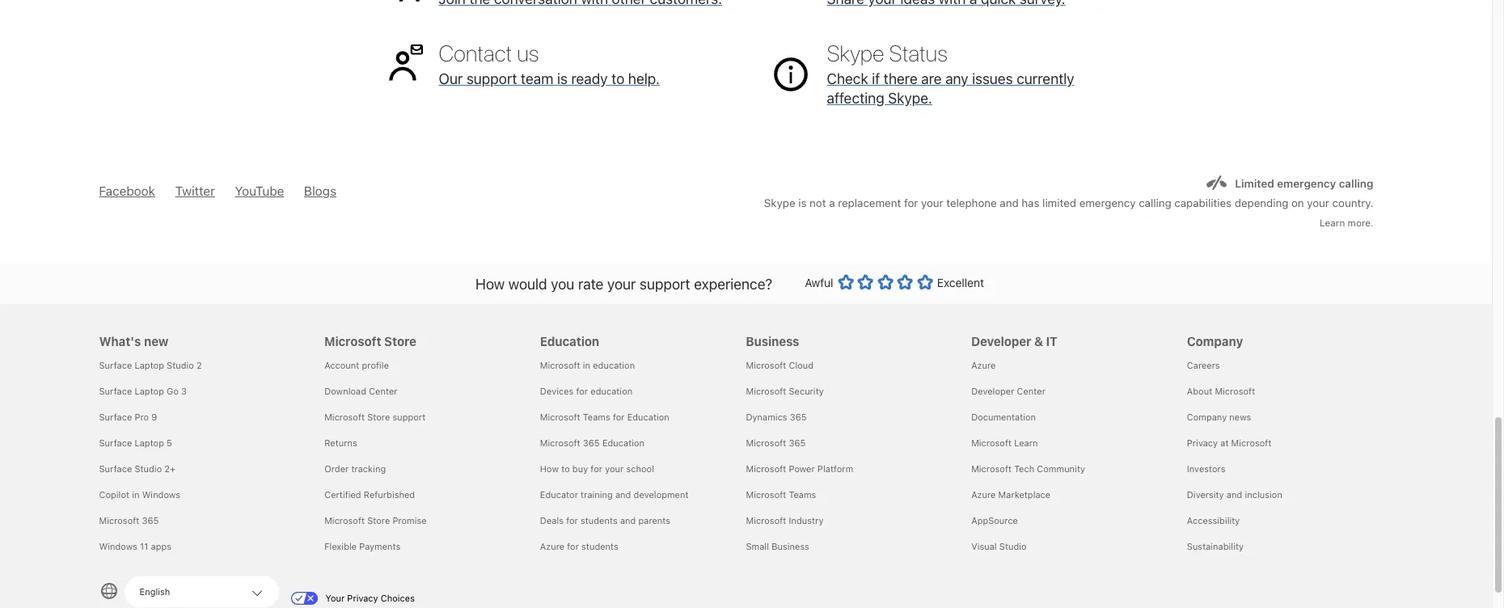 Task type: locate. For each thing, give the bounding box(es) containing it.
windows left 11
[[99, 541, 137, 552]]

365 down the security
[[790, 412, 807, 422]]

how left would
[[476, 275, 505, 292]]

store up payments
[[367, 515, 390, 526]]

center up documentation on the right of page
[[1017, 386, 1046, 396]]

1 laptop from the top
[[135, 360, 164, 370]]

microsoft up the microsoft industry link
[[746, 489, 786, 500]]

0 horizontal spatial center
[[369, 386, 397, 396]]

microsoft teams
[[746, 489, 816, 500]]

students for deals
[[581, 515, 618, 526]]

is right team
[[557, 70, 568, 87]]

0 vertical spatial laptop
[[135, 360, 164, 370]]

laptop down new
[[135, 360, 164, 370]]

limited
[[1235, 177, 1274, 190]]

microsoft in education
[[540, 360, 635, 370]]

support up education "heading"
[[640, 275, 690, 292]]

your left "school" on the bottom left of page
[[605, 463, 624, 474]]

2
[[197, 360, 202, 370]]

is inside limited emergency calling skype is not a replacement for your telephone and has limited emergency calling capabilities depending on your country. learn more.
[[798, 197, 807, 210]]

contact
[[439, 40, 512, 66]]

for down deals for students and parents link
[[567, 541, 579, 552]]

365 up 11
[[142, 515, 159, 526]]

0 vertical spatial how
[[476, 275, 505, 292]]

surface down what's
[[99, 360, 132, 370]]

apps
[[151, 541, 171, 552]]

for right devices
[[576, 386, 588, 396]]

0 horizontal spatial privacy
[[347, 593, 378, 603]]

microsoft for microsoft 365 education link
[[540, 438, 580, 448]]

azure up appsource
[[971, 489, 996, 500]]

store for microsoft store promise
[[367, 515, 390, 526]]

microsoft tech community
[[971, 463, 1085, 474]]

store for microsoft store support
[[367, 412, 390, 422]]

microsoft store support link
[[324, 412, 426, 422]]

1 surface from the top
[[99, 360, 132, 370]]

1 developer from the top
[[971, 334, 1031, 349]]

education heading
[[540, 304, 736, 353]]

your privacy choices link
[[291, 592, 434, 605]]

order tracking
[[324, 463, 386, 474]]

0 vertical spatial teams
[[583, 412, 610, 422]]

company inside company heading
[[1187, 334, 1243, 349]]

microsoft for microsoft security link on the bottom of the page
[[746, 386, 786, 396]]

for right buy
[[591, 463, 602, 474]]

option
[[837, 274, 854, 290], [857, 274, 873, 290], [877, 274, 893, 290], [897, 274, 913, 290], [917, 274, 933, 290]]

2 vertical spatial store
[[367, 515, 390, 526]]

microsoft industry link
[[746, 515, 824, 526]]

1 vertical spatial windows
[[99, 541, 137, 552]]

studio for surface studio 2+
[[135, 463, 162, 474]]

1 vertical spatial calling
[[1139, 197, 1172, 210]]

1 company from the top
[[1187, 334, 1243, 349]]

copilot
[[99, 489, 129, 500]]

and right diversity at the bottom of the page
[[1227, 489, 1242, 500]]

microsoft down documentation link
[[971, 438, 1012, 448]]

education up devices for education link
[[593, 360, 635, 370]]

1 vertical spatial education
[[591, 386, 633, 396]]

surface left pro
[[99, 412, 132, 422]]

for right replacement
[[904, 197, 918, 210]]

1 horizontal spatial teams
[[789, 489, 816, 500]]

help.
[[628, 70, 660, 87]]

store up profile at the bottom of the page
[[384, 334, 416, 349]]

1 horizontal spatial learn
[[1320, 218, 1345, 228]]

microsoft for microsoft store promise link
[[324, 515, 365, 526]]

azure marketplace
[[971, 489, 1051, 500]]

3 laptop from the top
[[135, 438, 164, 448]]

azure link
[[971, 360, 996, 370]]

1 vertical spatial support
[[640, 275, 690, 292]]

surface down surface pro 9
[[99, 438, 132, 448]]

for right deals
[[566, 515, 578, 526]]

1 vertical spatial to
[[561, 463, 570, 474]]

microsoft 365 up windows 11 apps link
[[99, 515, 159, 526]]

industry
[[789, 515, 824, 526]]

to left buy
[[561, 463, 570, 474]]

1 horizontal spatial emergency
[[1277, 177, 1336, 190]]

0 horizontal spatial learn
[[1014, 438, 1038, 448]]

to inside contact us our support team is ready to help.
[[612, 70, 625, 87]]

microsoft for microsoft store heading
[[324, 334, 381, 349]]

to left help.
[[612, 70, 625, 87]]

inclusion
[[1245, 489, 1282, 500]]

learn inside footer resource links element
[[1014, 438, 1038, 448]]

microsoft up the "small"
[[746, 515, 786, 526]]

4 surface from the top
[[99, 438, 132, 448]]

9
[[151, 412, 157, 422]]

to inside footer resource links element
[[561, 463, 570, 474]]

0 vertical spatial to
[[612, 70, 625, 87]]

1 horizontal spatial windows
[[142, 489, 180, 500]]

0 horizontal spatial to
[[561, 463, 570, 474]]

twitter link
[[175, 184, 215, 198]]

surface for surface laptop studio 2
[[99, 360, 132, 370]]

1 horizontal spatial microsoft 365 link
[[746, 438, 806, 448]]

1 vertical spatial learn
[[1014, 438, 1038, 448]]

store inside microsoft store heading
[[384, 334, 416, 349]]

1 center from the left
[[369, 386, 397, 396]]

developer down azure "link"
[[971, 386, 1014, 396]]

laptop left go
[[135, 386, 164, 396]]

tracking
[[351, 463, 386, 474]]

0 vertical spatial privacy
[[1187, 438, 1218, 448]]

surface up copilot
[[99, 463, 132, 474]]

2 horizontal spatial studio
[[999, 541, 1027, 552]]

studio right the "visual"
[[999, 541, 1027, 552]]

company news
[[1187, 412, 1251, 422]]

0 vertical spatial developer
[[971, 334, 1031, 349]]

company for company
[[1187, 334, 1243, 349]]

0 vertical spatial in
[[583, 360, 590, 370]]

in up devices for education link
[[583, 360, 590, 370]]

pro
[[135, 412, 149, 422]]

1 vertical spatial studio
[[135, 463, 162, 474]]

azure for students
[[540, 541, 618, 552]]

microsoft power platform
[[746, 463, 853, 474]]

business up microsoft cloud link
[[746, 334, 799, 349]]

azure down deals
[[540, 541, 565, 552]]

marketplace
[[998, 489, 1051, 500]]

2 company from the top
[[1187, 412, 1227, 422]]

1 horizontal spatial center
[[1017, 386, 1046, 396]]

azure up the developer center
[[971, 360, 996, 370]]

laptop for 5
[[135, 438, 164, 448]]

students down training
[[581, 515, 618, 526]]

microsoft up account profile
[[324, 334, 381, 349]]

0 vertical spatial business
[[746, 334, 799, 349]]

1 horizontal spatial is
[[798, 197, 807, 210]]

0 horizontal spatial calling
[[1139, 197, 1172, 210]]

how for how to buy for your school
[[540, 463, 559, 474]]

microsoft down download
[[324, 412, 365, 422]]

0 vertical spatial learn
[[1320, 218, 1345, 228]]

0 horizontal spatial is
[[557, 70, 568, 87]]

2 vertical spatial education
[[602, 438, 645, 448]]

1 horizontal spatial to
[[612, 70, 625, 87]]

surface laptop studio 2
[[99, 360, 202, 370]]

education up the microsoft teams for education link
[[591, 386, 633, 396]]

download
[[324, 386, 366, 396]]

laptop for go
[[135, 386, 164, 396]]

how up educator
[[540, 463, 559, 474]]

1 horizontal spatial microsoft 365
[[746, 438, 806, 448]]

privacy right the your
[[347, 593, 378, 603]]

1 vertical spatial in
[[132, 489, 139, 500]]

support down 'contact'
[[466, 70, 517, 87]]

1 vertical spatial privacy
[[347, 593, 378, 603]]

2 developer from the top
[[971, 386, 1014, 396]]

visual studio
[[971, 541, 1027, 552]]

dynamics 365 link
[[746, 412, 807, 422]]

is left 'not'
[[798, 197, 807, 210]]

studio left 2 in the left of the page
[[167, 360, 194, 370]]

support inside footer resource links element
[[392, 412, 426, 422]]

microsoft for microsoft learn link
[[971, 438, 1012, 448]]

educator
[[540, 489, 578, 500]]

1 vertical spatial skype
[[764, 197, 795, 210]]

education inside education "heading"
[[540, 334, 599, 349]]

developer inside developer & it heading
[[971, 334, 1031, 349]]

0 vertical spatial students
[[581, 515, 618, 526]]

teams for microsoft teams
[[789, 489, 816, 500]]

microsoft up microsoft teams link
[[746, 463, 786, 474]]

microsoft up dynamics
[[746, 386, 786, 396]]

microsoft up microsoft security link on the bottom of the page
[[746, 360, 786, 370]]

microsoft 365 link
[[746, 438, 806, 448], [99, 515, 159, 526]]

education
[[540, 334, 599, 349], [627, 412, 669, 422], [602, 438, 645, 448]]

your
[[325, 593, 345, 603]]

privacy at microsoft link
[[1187, 438, 1272, 448]]

0 horizontal spatial skype
[[764, 197, 795, 210]]

and right training
[[615, 489, 631, 500]]

and left the has
[[1000, 197, 1019, 210]]

your right rate
[[607, 275, 636, 292]]

emergency up on at the top right of the page
[[1277, 177, 1336, 190]]

microsoft 365 link down dynamics 365 link
[[746, 438, 806, 448]]

0 vertical spatial is
[[557, 70, 568, 87]]

store for microsoft store
[[384, 334, 416, 349]]

microsoft down certified
[[324, 515, 365, 526]]

microsoft 365 down dynamics 365 link
[[746, 438, 806, 448]]

center down profile at the bottom of the page
[[369, 386, 397, 396]]

affecting
[[827, 90, 884, 107]]

for
[[904, 197, 918, 210], [576, 386, 588, 396], [613, 412, 625, 422], [591, 463, 602, 474], [566, 515, 578, 526], [567, 541, 579, 552]]

skype up check
[[827, 40, 884, 66]]

0 vertical spatial calling
[[1339, 177, 1374, 190]]

0 vertical spatial emergency
[[1277, 177, 1336, 190]]

1 vertical spatial microsoft 365 link
[[99, 515, 159, 526]]

microsoft down devices
[[540, 412, 580, 422]]

appsource
[[971, 515, 1018, 526]]

business inside heading
[[746, 334, 799, 349]]

2 vertical spatial azure
[[540, 541, 565, 552]]

0 vertical spatial windows
[[142, 489, 180, 500]]

0 vertical spatial skype
[[827, 40, 884, 66]]

how inside footer resource links element
[[540, 463, 559, 474]]

your inside footer resource links element
[[605, 463, 624, 474]]

0 horizontal spatial teams
[[583, 412, 610, 422]]

how
[[476, 275, 505, 292], [540, 463, 559, 474]]

365 up how to buy for your school
[[583, 438, 600, 448]]

1 vertical spatial developer
[[971, 386, 1014, 396]]

skype inside skype status check if there are any issues currently affecting skype.
[[827, 40, 884, 66]]

2 option from the left
[[857, 274, 873, 290]]

youtube link
[[235, 184, 284, 198]]

about microsoft link
[[1187, 386, 1255, 396]]

azure for azure marketplace
[[971, 489, 996, 500]]

development
[[634, 489, 689, 500]]

to
[[612, 70, 625, 87], [561, 463, 570, 474]]

microsoft store heading
[[324, 304, 521, 353]]

students
[[581, 515, 618, 526], [581, 541, 618, 552]]

students down deals for students and parents
[[581, 541, 618, 552]]

1 vertical spatial company
[[1187, 412, 1227, 422]]

buy
[[572, 463, 588, 474]]

2 vertical spatial support
[[392, 412, 426, 422]]

skype inside limited emergency calling skype is not a replacement for your telephone and has limited emergency calling capabilities depending on your country. learn more.
[[764, 197, 795, 210]]

1 vertical spatial business
[[772, 541, 809, 552]]

microsoft store promise link
[[324, 515, 427, 526]]

0 horizontal spatial studio
[[135, 463, 162, 474]]

company
[[1187, 334, 1243, 349], [1187, 412, 1227, 422]]

emergency right limited
[[1079, 197, 1136, 210]]

microsoft 365
[[746, 438, 806, 448], [99, 515, 159, 526]]

0 vertical spatial support
[[466, 70, 517, 87]]

microsoft up devices
[[540, 360, 580, 370]]

5 surface from the top
[[99, 463, 132, 474]]

twitter
[[175, 184, 215, 198]]

surface up surface pro 9
[[99, 386, 132, 396]]

0 horizontal spatial how
[[476, 275, 505, 292]]

privacy left at
[[1187, 438, 1218, 448]]

microsoft store
[[324, 334, 416, 349]]

skype left 'not'
[[764, 197, 795, 210]]

learn up tech
[[1014, 438, 1038, 448]]

teams for microsoft teams for education
[[583, 412, 610, 422]]

teams up microsoft 365 education link
[[583, 412, 610, 422]]

microsoft industry
[[746, 515, 824, 526]]

calling left capabilities in the right top of the page
[[1139, 197, 1172, 210]]

2 laptop from the top
[[135, 386, 164, 396]]

1 vertical spatial azure
[[971, 489, 996, 500]]

0 vertical spatial store
[[384, 334, 416, 349]]

365 up microsoft power platform 'link'
[[789, 438, 806, 448]]

0 vertical spatial company
[[1187, 334, 1243, 349]]

1 horizontal spatial how
[[540, 463, 559, 474]]

microsoft down microsoft learn link
[[971, 463, 1012, 474]]

devices for education
[[540, 386, 633, 396]]

our
[[439, 70, 463, 87]]

1 vertical spatial emergency
[[1079, 197, 1136, 210]]

windows
[[142, 489, 180, 500], [99, 541, 137, 552]]

1 vertical spatial store
[[367, 412, 390, 422]]

order tracking link
[[324, 463, 386, 474]]

365 for the leftmost microsoft 365 link
[[142, 515, 159, 526]]

365 for dynamics 365 link
[[790, 412, 807, 422]]

developer for developer center
[[971, 386, 1014, 396]]

currently
[[1017, 70, 1074, 87]]

center
[[369, 386, 397, 396], [1017, 386, 1046, 396]]

developer up azure "link"
[[971, 334, 1031, 349]]

microsoft down copilot
[[99, 515, 139, 526]]

windows down 2+
[[142, 489, 180, 500]]

0 vertical spatial education
[[593, 360, 635, 370]]

1 horizontal spatial skype
[[827, 40, 884, 66]]

0 horizontal spatial in
[[132, 489, 139, 500]]

0 horizontal spatial windows
[[99, 541, 137, 552]]

contact us our support team is ready to help.
[[439, 40, 660, 87]]

1 vertical spatial laptop
[[135, 386, 164, 396]]

california consumer privacy act (ccpa) opt-out icon image
[[291, 592, 325, 605]]

2 vertical spatial laptop
[[135, 438, 164, 448]]

your
[[921, 197, 943, 210], [1307, 197, 1329, 210], [607, 275, 636, 292], [605, 463, 624, 474]]

certified refurbished link
[[324, 489, 415, 500]]

2 vertical spatial studio
[[999, 541, 1027, 552]]

2 center from the left
[[1017, 386, 1046, 396]]

education for devices for education
[[591, 386, 633, 396]]

1 vertical spatial is
[[798, 197, 807, 210]]

laptop left 5
[[135, 438, 164, 448]]

1 vertical spatial how
[[540, 463, 559, 474]]

1 horizontal spatial in
[[583, 360, 590, 370]]

company down about
[[1187, 412, 1227, 422]]

learn left the "more."
[[1320, 218, 1345, 228]]

payments
[[359, 541, 401, 552]]

3 surface from the top
[[99, 412, 132, 422]]

in right copilot
[[132, 489, 139, 500]]

1 vertical spatial students
[[581, 541, 618, 552]]

what's new heading
[[99, 304, 305, 353]]

0 vertical spatial education
[[540, 334, 599, 349]]

microsoft
[[324, 334, 381, 349], [540, 360, 580, 370], [746, 360, 786, 370], [746, 386, 786, 396], [1215, 386, 1255, 396], [324, 412, 365, 422], [540, 412, 580, 422], [540, 438, 580, 448], [746, 438, 786, 448], [971, 438, 1012, 448], [1231, 438, 1272, 448], [746, 463, 786, 474], [971, 463, 1012, 474], [746, 489, 786, 500], [99, 515, 139, 526], [324, 515, 365, 526], [746, 515, 786, 526]]

microsoft inside heading
[[324, 334, 381, 349]]

microsoft 365 link up windows 11 apps link
[[99, 515, 159, 526]]

store down download center link
[[367, 412, 390, 422]]

1 horizontal spatial studio
[[167, 360, 194, 370]]

0 horizontal spatial support
[[392, 412, 426, 422]]

0 horizontal spatial microsoft 365
[[99, 515, 159, 526]]

calling up country.
[[1339, 177, 1374, 190]]

you
[[551, 275, 574, 292]]

awful
[[805, 276, 833, 290]]

flexible payments
[[324, 541, 401, 552]]

microsoft up news at the right bottom
[[1215, 386, 1255, 396]]

students for azure
[[581, 541, 618, 552]]

microsoft cloud link
[[746, 360, 814, 370]]

0 vertical spatial azure
[[971, 360, 996, 370]]

0 horizontal spatial emergency
[[1079, 197, 1136, 210]]

studio left 2+
[[135, 463, 162, 474]]

1 vertical spatial teams
[[789, 489, 816, 500]]

on
[[1291, 197, 1304, 210]]

footer resource links element
[[24, 304, 1468, 560]]

skype.
[[888, 90, 932, 107]]

1 horizontal spatial support
[[466, 70, 517, 87]]

support down download center at the left of page
[[392, 412, 426, 422]]

4 option from the left
[[897, 274, 913, 290]]

microsoft for the microsoft tech community link
[[971, 463, 1012, 474]]

2 surface from the top
[[99, 386, 132, 396]]

business down the microsoft industry link
[[772, 541, 809, 552]]

teams down power
[[789, 489, 816, 500]]

go
[[167, 386, 179, 396]]

company up the careers
[[1187, 334, 1243, 349]]

microsoft up buy
[[540, 438, 580, 448]]

1 horizontal spatial privacy
[[1187, 438, 1218, 448]]

diversity
[[1187, 489, 1224, 500]]

surface laptop go 3
[[99, 386, 187, 396]]

power
[[789, 463, 815, 474]]



Task type: vqa. For each thing, say whether or not it's contained in the screenshot.
'Ask'
no



Task type: describe. For each thing, give the bounding box(es) containing it.
1 horizontal spatial calling
[[1339, 177, 1374, 190]]

appsource link
[[971, 515, 1018, 526]]

documentation
[[971, 412, 1036, 422]]

educator training and development link
[[540, 489, 689, 500]]

company for company news
[[1187, 412, 1227, 422]]

2+
[[164, 463, 175, 474]]

developer for developer & it
[[971, 334, 1031, 349]]

security
[[789, 386, 824, 396]]

rate
[[578, 275, 604, 292]]

support inside contact us our support team is ready to help.
[[466, 70, 517, 87]]

surface for surface studio 2+
[[99, 463, 132, 474]]

any
[[945, 70, 968, 87]]

microsoft for microsoft store support link
[[324, 412, 365, 422]]

1 option from the left
[[837, 274, 854, 290]]

your right on at the top right of the page
[[1307, 197, 1329, 210]]

deals for students and parents link
[[540, 515, 670, 526]]

flexible
[[324, 541, 357, 552]]

studio for visual studio
[[999, 541, 1027, 552]]

microsoft teams link
[[746, 489, 816, 500]]

diversity and inclusion
[[1187, 489, 1282, 500]]

microsoft for microsoft cloud link
[[746, 360, 786, 370]]

how for how would you rate your support experience?
[[476, 275, 505, 292]]

surface laptop 5
[[99, 438, 172, 448]]

microsoft learn
[[971, 438, 1038, 448]]

365 for microsoft 365 education link
[[583, 438, 600, 448]]

excellent
[[937, 276, 984, 290]]

privacy at microsoft
[[1187, 438, 1272, 448]]

microsoft right at
[[1231, 438, 1272, 448]]

center for microsoft
[[369, 386, 397, 396]]

english
[[139, 586, 170, 597]]

replacement
[[838, 197, 901, 210]]

sustainability link
[[1187, 541, 1244, 552]]

limited
[[1043, 197, 1076, 210]]

surface studio 2+
[[99, 463, 175, 474]]

surface studio 2+ link
[[99, 463, 175, 474]]

platform
[[817, 463, 853, 474]]

microsoft 365 education
[[540, 438, 645, 448]]

surface laptop studio 2 link
[[99, 360, 202, 370]]

microsoft power platform link
[[746, 463, 853, 474]]

a
[[829, 197, 835, 210]]

surface for surface laptop 5
[[99, 438, 132, 448]]

and inside limited emergency calling skype is not a replacement for your telephone and has limited emergency calling capabilities depending on your country. learn more.
[[1000, 197, 1019, 210]]

is inside contact us our support team is ready to help.
[[557, 70, 568, 87]]

depending
[[1235, 197, 1289, 210]]

about
[[1187, 386, 1212, 396]]

for inside limited emergency calling skype is not a replacement for your telephone and has limited emergency calling capabilities depending on your country. learn more.
[[904, 197, 918, 210]]

company heading
[[1187, 304, 1383, 353]]

business heading
[[746, 304, 952, 353]]

and left parents
[[620, 515, 636, 526]]

microsoft for microsoft power platform 'link'
[[746, 463, 786, 474]]

how would you rate your support experience? list box
[[837, 271, 933, 299]]

blogs link
[[304, 184, 336, 198]]

dynamics
[[746, 412, 787, 422]]

3 option from the left
[[877, 274, 893, 290]]

small business link
[[746, 541, 809, 552]]

download center link
[[324, 386, 397, 396]]

check
[[827, 70, 868, 87]]

azure for azure for students
[[540, 541, 565, 552]]

in for education
[[583, 360, 590, 370]]

laptop for studio
[[135, 360, 164, 370]]

for up microsoft 365 education link
[[613, 412, 625, 422]]

diversity and inclusion link
[[1187, 489, 1282, 500]]

promise
[[392, 515, 427, 526]]

surface for surface pro 9
[[99, 412, 132, 422]]

if
[[872, 70, 880, 87]]

careers link
[[1187, 360, 1220, 370]]

microsoft for the microsoft industry link
[[746, 515, 786, 526]]

news
[[1229, 412, 1251, 422]]

at
[[1220, 438, 1229, 448]]

microsoft learn link
[[971, 438, 1038, 448]]

download center
[[324, 386, 397, 396]]

ready
[[571, 70, 608, 87]]

facebook
[[99, 184, 155, 198]]

in for windows
[[132, 489, 139, 500]]

how would you rate your support experience?
[[476, 275, 772, 292]]

developer & it heading
[[971, 304, 1168, 353]]

0 vertical spatial studio
[[167, 360, 194, 370]]

1 vertical spatial education
[[627, 412, 669, 422]]

microsoft cloud
[[746, 360, 814, 370]]

investors
[[1187, 463, 1226, 474]]

copilot in windows
[[99, 489, 180, 500]]

are
[[921, 70, 942, 87]]

what's new
[[99, 334, 169, 349]]

5 option from the left
[[917, 274, 933, 290]]

microsoft for microsoft in education "link"
[[540, 360, 580, 370]]

small business
[[746, 541, 809, 552]]

1 vertical spatial microsoft 365
[[99, 515, 159, 526]]

choices
[[381, 593, 415, 603]]

5
[[167, 438, 172, 448]]

surface laptop 5 link
[[99, 438, 172, 448]]

tech
[[1014, 463, 1034, 474]]

not
[[810, 197, 826, 210]]

educator training and development
[[540, 489, 689, 500]]

parents
[[638, 515, 670, 526]]

surface pro 9
[[99, 412, 157, 422]]

developer center
[[971, 386, 1046, 396]]

microsoft for the microsoft teams for education link
[[540, 412, 580, 422]]

microsoft teams for education link
[[540, 412, 669, 422]]

0 vertical spatial microsoft 365 link
[[746, 438, 806, 448]]

center for developer
[[1017, 386, 1046, 396]]

microsoft down dynamics
[[746, 438, 786, 448]]

account profile link
[[324, 360, 389, 370]]

account profile
[[324, 360, 389, 370]]

microsoft store support
[[324, 412, 426, 422]]

learn inside limited emergency calling skype is not a replacement for your telephone and has limited emergency calling capabilities depending on your country. learn more.
[[1320, 218, 1345, 228]]

azure marketplace link
[[971, 489, 1051, 500]]

0 horizontal spatial microsoft 365 link
[[99, 515, 159, 526]]

microsoft tech community link
[[971, 463, 1085, 474]]

&
[[1034, 334, 1043, 349]]

microsoft store promise
[[324, 515, 427, 526]]

has
[[1022, 197, 1040, 210]]

0 vertical spatial microsoft 365
[[746, 438, 806, 448]]

windows 11 apps link
[[99, 541, 171, 552]]

profile
[[362, 360, 389, 370]]

surface for surface laptop go 3
[[99, 386, 132, 396]]

azure for azure "link"
[[971, 360, 996, 370]]

devices
[[540, 386, 574, 396]]

education for microsoft in education
[[593, 360, 635, 370]]

privacy inside footer resource links element
[[1187, 438, 1218, 448]]

documentation link
[[971, 412, 1036, 422]]

2 horizontal spatial support
[[640, 275, 690, 292]]

microsoft for microsoft teams link
[[746, 489, 786, 500]]

deals for students and parents
[[540, 515, 670, 526]]

your left telephone
[[921, 197, 943, 210]]

devices for education link
[[540, 386, 633, 396]]

365 for the topmost microsoft 365 link
[[789, 438, 806, 448]]

experience?
[[694, 275, 772, 292]]

cloud
[[789, 360, 814, 370]]

refurbished
[[364, 489, 415, 500]]



